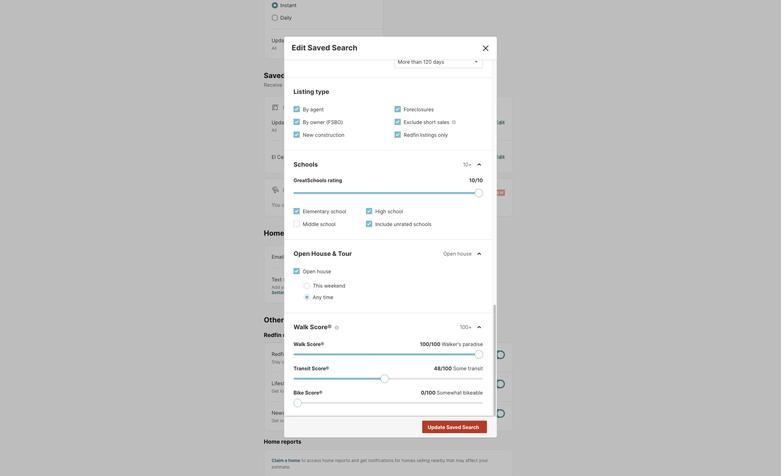Task type: describe. For each thing, give the bounding box(es) containing it.
home for to access home reports and get notifications for homes selling nearby that may affect your estimate.
[[323, 458, 334, 463]]

number
[[306, 284, 321, 290]]

for for notifications
[[395, 458, 401, 463]]

lifestyle & tips get local insights, home improvement tips, style and design resources.
[[272, 380, 417, 394]]

school for middle school
[[320, 221, 336, 227]]

this
[[313, 283, 323, 289]]

daily
[[280, 15, 292, 21]]

tours
[[286, 229, 305, 238]]

insights,
[[291, 389, 308, 394]]

affect
[[466, 458, 478, 463]]

about
[[297, 418, 309, 423]]

to inside to access home reports and get notifications for homes selling nearby that may affect your estimate.
[[302, 458, 306, 463]]

walker's
[[442, 341, 461, 347]]

/100 for 0
[[424, 390, 436, 396]]

weekend
[[324, 283, 345, 289]]

1 horizontal spatial searches
[[324, 202, 346, 208]]

2 edit button from the top
[[495, 153, 505, 161]]

for sale
[[283, 105, 306, 111]]

100
[[420, 341, 429, 347]]

0
[[421, 390, 424, 396]]

other
[[264, 316, 284, 324]]

& inside lifestyle & tips get local insights, home improvement tips, style and design resources.
[[293, 380, 296, 387]]

1
[[306, 154, 309, 160]]

tour
[[338, 250, 352, 258]]

home,
[[409, 359, 422, 364]]

redfin for redfin news stay up to date on redfin's tools and features, how to buy or sell a home, and connect with an agent.
[[272, 351, 287, 357]]

based
[[330, 82, 344, 88]]

searching
[[361, 202, 384, 208]]

open house & tour
[[294, 250, 352, 258]]

my
[[311, 410, 318, 416]]

some
[[453, 365, 467, 372]]

on for searches
[[346, 82, 351, 88]]

search for update saved search
[[462, 424, 479, 431]]

1 vertical spatial house
[[317, 269, 331, 275]]

emails
[[286, 316, 309, 324]]

0 vertical spatial update
[[272, 37, 289, 44]]

listings
[[420, 132, 437, 138]]

rent
[[294, 187, 307, 193]]

get
[[360, 458, 367, 463]]

0 vertical spatial house
[[458, 251, 472, 257]]

bike
[[294, 390, 304, 396]]

somewhat
[[437, 390, 462, 396]]

get inside newsletter from my agent get notified about the latest trends in the real estate market from your local redfin agent.
[[272, 418, 279, 423]]

results
[[462, 424, 479, 431]]

greatschools
[[294, 177, 327, 184]]

include
[[375, 221, 393, 227]]

/10
[[475, 177, 483, 184]]

redfin for redfin listings only
[[404, 132, 419, 138]]

tips
[[297, 380, 306, 387]]

type
[[316, 88, 329, 96]]

a inside the redfin news stay up to date on redfin's tools and features, how to buy or sell a home, and connect with an agent.
[[406, 359, 408, 364]]

this weekend
[[313, 283, 345, 289]]

and inside lifestyle & tips get local insights, home improvement tips, style and design resources.
[[371, 389, 379, 394]]

/100 for 100
[[429, 341, 441, 347]]

real
[[358, 418, 366, 423]]

for for for rent
[[283, 187, 293, 193]]

update saved search
[[428, 424, 479, 431]]

any
[[313, 294, 322, 300]]

el
[[272, 154, 276, 160]]

transit
[[468, 365, 483, 372]]

score® for transit
[[312, 365, 329, 372]]

for rent
[[283, 187, 307, 193]]

Instant radio
[[272, 2, 278, 8]]

listing type
[[294, 88, 329, 96]]

settings
[[272, 290, 290, 295]]

2 types from the top
[[290, 120, 304, 126]]

school for elementary school
[[331, 208, 346, 215]]

lifestyle
[[272, 380, 292, 387]]

2 horizontal spatial to
[[378, 359, 382, 364]]

2 the from the left
[[350, 418, 357, 423]]

claim
[[272, 458, 284, 463]]

agent. inside the redfin news stay up to date on redfin's tools and features, how to buy or sell a home, and connect with an agent.
[[466, 359, 479, 364]]

test
[[295, 154, 305, 160]]

middle
[[303, 221, 319, 227]]

home for home tours
[[264, 229, 284, 238]]

agent inside newsletter from my agent get notified about the latest trends in the real estate market from your local redfin agent.
[[319, 410, 333, 416]]

edit for edit saved search
[[292, 43, 306, 52]]

schools
[[414, 221, 432, 227]]

reports inside to access home reports and get notifications for homes selling nearby that may affect your estimate.
[[335, 458, 350, 463]]

updates
[[283, 332, 305, 338]]

notifications inside saved searches receive timely notifications based on your preferred search filters.
[[299, 82, 328, 88]]

only
[[438, 132, 448, 138]]

list box inside edit saved search dialog
[[395, 55, 483, 68]]

1 horizontal spatial from
[[396, 418, 406, 423]]

that
[[447, 458, 455, 463]]

transit
[[294, 365, 311, 372]]

100 /100 walker's paradise
[[420, 341, 483, 347]]

1 the from the left
[[310, 418, 317, 423]]

redfin inside newsletter from my agent get notified about the latest trends in the real estate market from your local redfin agent.
[[428, 418, 441, 423]]

for for searching
[[385, 202, 392, 208]]

1 all from the top
[[272, 45, 277, 51]]

score® for bike
[[305, 390, 323, 396]]

while
[[347, 202, 360, 208]]

10 /10
[[469, 177, 483, 184]]

you can create saved searches while searching for
[[272, 202, 393, 208]]

time
[[323, 294, 333, 300]]

rating
[[328, 177, 342, 184]]

10
[[469, 177, 475, 184]]

1 vertical spatial open house
[[303, 269, 331, 275]]

exclude short sales
[[404, 119, 449, 125]]

news
[[288, 351, 301, 357]]

exclude
[[404, 119, 422, 125]]

connect
[[432, 359, 449, 364]]

and right the home,
[[423, 359, 431, 364]]

your up "settings"
[[281, 284, 290, 290]]

edit saved search dialog
[[284, 0, 497, 438]]

0 vertical spatial reports
[[281, 439, 301, 445]]

high
[[375, 208, 386, 215]]

account
[[327, 284, 346, 290]]

score® right the emails
[[310, 323, 332, 331]]

home tours
[[264, 229, 305, 238]]

date
[[294, 359, 303, 364]]

1 vertical spatial update
[[272, 120, 289, 126]]

1 walk from the top
[[294, 323, 309, 331]]

edit for 2nd edit button from the top
[[495, 154, 505, 160]]

nearby
[[431, 458, 445, 463]]

1 walk score® from the top
[[294, 323, 332, 331]]

latest
[[318, 418, 330, 423]]

tools
[[328, 359, 338, 364]]

your inside to access home reports and get notifications for homes selling nearby that may affect your estimate.
[[479, 458, 488, 463]]

you
[[272, 202, 280, 208]]

redfin for redfin updates
[[264, 332, 282, 338]]

by owner (fsbo)
[[303, 119, 343, 125]]

edit saved search element
[[292, 43, 474, 52]]

design
[[380, 389, 394, 394]]

sales
[[437, 119, 449, 125]]

home inside lifestyle & tips get local insights, home improvement tips, style and design resources.
[[309, 389, 321, 394]]



Task type: locate. For each thing, give the bounding box(es) containing it.
instant
[[280, 2, 297, 8]]

school for high school
[[388, 208, 403, 215]]

1 vertical spatial walk score®
[[294, 341, 324, 347]]

1 home from the top
[[264, 229, 284, 238]]

1 types from the top
[[290, 37, 304, 44]]

the down my
[[310, 418, 317, 423]]

notifications inside to access home reports and get notifications for homes selling nearby that may affect your estimate.
[[368, 458, 394, 463]]

edit inside dialog
[[292, 43, 306, 52]]

redfin down exclude
[[404, 132, 419, 138]]

your right affect
[[479, 458, 488, 463]]

1 horizontal spatial local
[[417, 418, 427, 423]]

0 vertical spatial update types all
[[272, 37, 304, 51]]

0 vertical spatial search
[[332, 43, 358, 52]]

local inside lifestyle & tips get local insights, home improvement tips, style and design resources.
[[280, 389, 290, 394]]

1 vertical spatial all
[[272, 128, 277, 133]]

1 vertical spatial edit button
[[495, 153, 505, 161]]

short
[[424, 119, 436, 125]]

market
[[381, 418, 395, 423]]

from
[[299, 410, 310, 416], [396, 418, 406, 423]]

a
[[406, 359, 408, 364], [285, 458, 287, 463]]

0 vertical spatial walk
[[294, 323, 309, 331]]

0 horizontal spatial for
[[385, 202, 392, 208]]

high school
[[375, 208, 403, 215]]

for left homes
[[395, 458, 401, 463]]

buy
[[383, 359, 391, 364]]

saved inside button
[[446, 424, 461, 431]]

reports up claim a home link
[[281, 439, 301, 445]]

add
[[272, 284, 280, 290]]

the left 'real'
[[350, 418, 357, 423]]

school down elementary school
[[320, 221, 336, 227]]

notifications
[[299, 82, 328, 88], [368, 458, 394, 463]]

searches up elementary school
[[324, 202, 346, 208]]

update
[[272, 37, 289, 44], [272, 120, 289, 126], [428, 424, 445, 431]]

account settings link
[[272, 284, 346, 295]]

0 vertical spatial local
[[280, 389, 290, 394]]

redfin inside edit saved search dialog
[[404, 132, 419, 138]]

walk score® down the updates
[[294, 341, 324, 347]]

estimate.
[[272, 464, 291, 470]]

2 vertical spatial update
[[428, 424, 445, 431]]

edit
[[292, 43, 306, 52], [495, 120, 505, 126], [495, 154, 505, 160]]

on inside saved searches receive timely notifications based on your preferred search filters.
[[346, 82, 351, 88]]

0 horizontal spatial on
[[304, 359, 309, 364]]

search for edit saved search
[[332, 43, 358, 52]]

sale
[[294, 105, 306, 111]]

score® down redfin's
[[312, 365, 329, 372]]

0 vertical spatial on
[[346, 82, 351, 88]]

/100 left "walker's"
[[429, 341, 441, 347]]

your left preferred
[[353, 82, 363, 88]]

list box
[[395, 55, 483, 68]]

create
[[292, 202, 307, 208]]

0 vertical spatial types
[[290, 37, 304, 44]]

walk up the updates
[[294, 323, 309, 331]]

1 vertical spatial notifications
[[368, 458, 394, 463]]

0 vertical spatial agent.
[[466, 359, 479, 364]]

agent
[[310, 106, 324, 113], [319, 410, 333, 416]]

2 update types all from the top
[[272, 120, 304, 133]]

by
[[303, 106, 309, 113], [303, 119, 309, 125]]

get down newsletter
[[272, 418, 279, 423]]

redfin up stay
[[272, 351, 287, 357]]

timely
[[284, 82, 298, 88]]

agent. inside newsletter from my agent get notified about the latest trends in the real estate market from your local redfin agent.
[[443, 418, 456, 423]]

transit score®
[[294, 365, 329, 372]]

greatschools rating
[[294, 177, 342, 184]]

by for by agent
[[303, 106, 309, 113]]

0 vertical spatial get
[[272, 389, 279, 394]]

from right market
[[396, 418, 406, 423]]

2 horizontal spatial home
[[323, 458, 334, 463]]

1 vertical spatial in
[[345, 418, 349, 423]]

0 vertical spatial &
[[332, 250, 337, 258]]

None range field
[[294, 189, 483, 197], [294, 350, 483, 358], [294, 375, 483, 383], [294, 399, 483, 407], [294, 189, 483, 197], [294, 350, 483, 358], [294, 375, 483, 383], [294, 399, 483, 407]]

0 /100 somewhat bikeable
[[421, 390, 483, 396]]

0 vertical spatial in
[[323, 284, 326, 290]]

update types all down the for sale at the left top of the page
[[272, 120, 304, 133]]

redfin updates
[[264, 332, 305, 338]]

on right the based at the left top of the page
[[346, 82, 351, 88]]

notifications right get
[[368, 458, 394, 463]]

0 horizontal spatial search
[[332, 43, 358, 52]]

2 by from the top
[[303, 119, 309, 125]]

1 vertical spatial for
[[395, 458, 401, 463]]

receive
[[264, 82, 282, 88]]

and left get
[[351, 458, 359, 463]]

1 horizontal spatial &
[[332, 250, 337, 258]]

/100 left somewhat
[[424, 390, 436, 396]]

your right market
[[407, 418, 416, 423]]

all up el
[[272, 128, 277, 133]]

agent inside edit saved search dialog
[[310, 106, 324, 113]]

open house
[[444, 251, 472, 257], [303, 269, 331, 275]]

0 horizontal spatial house
[[317, 269, 331, 275]]

0 vertical spatial /100
[[429, 341, 441, 347]]

update left the no
[[428, 424, 445, 431]]

to
[[288, 359, 293, 364], [378, 359, 382, 364], [302, 458, 306, 463]]

score® right bike
[[305, 390, 323, 396]]

1 vertical spatial agent.
[[443, 418, 456, 423]]

1 for from the top
[[283, 105, 293, 111]]

1 horizontal spatial to
[[302, 458, 306, 463]]

claim a home link
[[272, 458, 300, 463]]

1 vertical spatial local
[[417, 418, 427, 423]]

0 vertical spatial edit
[[292, 43, 306, 52]]

1 horizontal spatial for
[[395, 458, 401, 463]]

/100 for 48
[[441, 365, 452, 372]]

home right insights,
[[309, 389, 321, 394]]

construction
[[315, 132, 345, 138]]

2 vertical spatial /100
[[424, 390, 436, 396]]

on for news
[[304, 359, 309, 364]]

no results
[[454, 424, 479, 431]]

0 horizontal spatial notifications
[[299, 82, 328, 88]]

1 vertical spatial agent
[[319, 410, 333, 416]]

in
[[323, 284, 326, 290], [345, 418, 349, 423]]

home up "estimate."
[[288, 458, 300, 463]]

0 vertical spatial searches
[[287, 71, 320, 80]]

notifications up listing type
[[299, 82, 328, 88]]

for inside to access home reports and get notifications for homes selling nearby that may affect your estimate.
[[395, 458, 401, 463]]

a right sell
[[406, 359, 408, 364]]

1 horizontal spatial agent.
[[466, 359, 479, 364]]

text (sms)
[[272, 276, 298, 283]]

1 vertical spatial by
[[303, 119, 309, 125]]

edit for second edit button from the bottom of the page
[[495, 120, 505, 126]]

all
[[272, 45, 277, 51], [272, 128, 277, 133]]

1 horizontal spatial search
[[462, 424, 479, 431]]

include unrated schools
[[375, 221, 432, 227]]

1 edit button from the top
[[495, 119, 505, 133]]

newsletter
[[272, 410, 297, 416]]

1 vertical spatial on
[[304, 359, 309, 364]]

2 get from the top
[[272, 418, 279, 423]]

get down lifestyle
[[272, 389, 279, 394]]

Daily radio
[[272, 15, 278, 21]]

by agent
[[303, 106, 324, 113]]

your inside newsletter from my agent get notified about the latest trends in the real estate market from your local redfin agent.
[[407, 418, 416, 423]]

schools
[[294, 161, 318, 168]]

1 vertical spatial /100
[[441, 365, 452, 372]]

0 vertical spatial from
[[299, 410, 310, 416]]

home up claim
[[264, 439, 280, 445]]

and inside to access home reports and get notifications for homes selling nearby that may affect your estimate.
[[351, 458, 359, 463]]

your inside saved searches receive timely notifications based on your preferred search filters.
[[353, 82, 363, 88]]

in up any time on the bottom left of page
[[323, 284, 326, 290]]

0 vertical spatial open house
[[444, 251, 472, 257]]

home for claim a home
[[288, 458, 300, 463]]

unrated
[[394, 221, 412, 227]]

redfin listings only
[[404, 132, 448, 138]]

0 horizontal spatial a
[[285, 458, 287, 463]]

redfin's
[[311, 359, 327, 364]]

0 vertical spatial for
[[385, 202, 392, 208]]

estate
[[367, 418, 380, 423]]

filters.
[[405, 82, 420, 88]]

search
[[388, 82, 404, 88]]

2 for from the top
[[283, 187, 293, 193]]

saved searches receive timely notifications based on your preferred search filters.
[[264, 71, 420, 88]]

0 vertical spatial by
[[303, 106, 309, 113]]

0 vertical spatial for
[[283, 105, 293, 111]]

1 vertical spatial types
[[290, 120, 304, 126]]

update types all down daily
[[272, 37, 304, 51]]

1 horizontal spatial house
[[458, 251, 472, 257]]

0 vertical spatial a
[[406, 359, 408, 364]]

0 horizontal spatial in
[[323, 284, 326, 290]]

1 get from the top
[[272, 389, 279, 394]]

saved inside saved searches receive timely notifications based on your preferred search filters.
[[264, 71, 285, 80]]

by down listing
[[303, 106, 309, 113]]

score® for walk
[[307, 341, 324, 347]]

100+
[[460, 324, 472, 330]]

(fsbo)
[[326, 119, 343, 125]]

1 vertical spatial reports
[[335, 458, 350, 463]]

to right the up
[[288, 359, 293, 364]]

& inside edit saved search dialog
[[332, 250, 337, 258]]

local inside newsletter from my agent get notified about the latest trends in the real estate market from your local redfin agent.
[[417, 418, 427, 423]]

no results button
[[447, 421, 486, 434]]

48 /100 some transit
[[434, 365, 483, 372]]

0 vertical spatial all
[[272, 45, 277, 51]]

for up high school
[[385, 202, 392, 208]]

for
[[283, 105, 293, 111], [283, 187, 293, 193]]

0 horizontal spatial local
[[280, 389, 290, 394]]

2 walk from the top
[[294, 341, 306, 347]]

types down daily
[[290, 37, 304, 44]]

claim a home
[[272, 458, 300, 463]]

el cerrito test 1
[[272, 154, 309, 160]]

1 vertical spatial a
[[285, 458, 287, 463]]

cerrito
[[277, 154, 293, 160]]

local down 0
[[417, 418, 427, 423]]

home reports
[[264, 439, 301, 445]]

agent up owner
[[310, 106, 324, 113]]

home for home reports
[[264, 439, 280, 445]]

or
[[392, 359, 396, 364]]

1 vertical spatial get
[[272, 418, 279, 423]]

an
[[460, 359, 465, 364]]

1 vertical spatial update types all
[[272, 120, 304, 133]]

to access home reports and get notifications for homes selling nearby that may affect your estimate.
[[272, 458, 488, 470]]

48
[[434, 365, 441, 372]]

the
[[310, 418, 317, 423], [350, 418, 357, 423]]

1 vertical spatial searches
[[324, 202, 346, 208]]

by for by owner (fsbo)
[[303, 119, 309, 125]]

0 vertical spatial agent
[[310, 106, 324, 113]]

in right the trends
[[345, 418, 349, 423]]

1 vertical spatial walk
[[294, 341, 306, 347]]

on inside the redfin news stay up to date on redfin's tools and features, how to buy or sell a home, and connect with an agent.
[[304, 359, 309, 364]]

1 horizontal spatial in
[[345, 418, 349, 423]]

bike score®
[[294, 390, 323, 396]]

1 vertical spatial search
[[462, 424, 479, 431]]

in inside newsletter from my agent get notified about the latest trends in the real estate market from your local redfin agent.
[[345, 418, 349, 423]]

1 vertical spatial home
[[264, 439, 280, 445]]

0 vertical spatial home
[[264, 229, 284, 238]]

no
[[454, 424, 461, 431]]

searches inside saved searches receive timely notifications based on your preferred search filters.
[[287, 71, 320, 80]]

agent. up transit
[[466, 359, 479, 364]]

all down daily 'option' at the top
[[272, 45, 277, 51]]

2 vertical spatial edit
[[495, 154, 505, 160]]

paradise
[[463, 341, 483, 347]]

1 horizontal spatial on
[[346, 82, 351, 88]]

agent. up update saved search
[[443, 418, 456, 423]]

for left rent
[[283, 187, 293, 193]]

2 all from the top
[[272, 128, 277, 133]]

agent up latest
[[319, 410, 333, 416]]

redfin down the other in the bottom of the page
[[264, 332, 282, 338]]

elementary
[[303, 208, 329, 215]]

1 vertical spatial for
[[283, 187, 293, 193]]

1 horizontal spatial the
[[350, 418, 357, 423]]

a up "estimate."
[[285, 458, 287, 463]]

access
[[307, 458, 321, 463]]

/100
[[429, 341, 441, 347], [441, 365, 452, 372], [424, 390, 436, 396]]

redfin inside the redfin news stay up to date on redfin's tools and features, how to buy or sell a home, and connect with an agent.
[[272, 351, 287, 357]]

get inside lifestyle & tips get local insights, home improvement tips, style and design resources.
[[272, 389, 279, 394]]

home left tours at the top left of the page
[[264, 229, 284, 238]]

local
[[280, 389, 290, 394], [417, 418, 427, 423]]

redfin up update saved search
[[428, 418, 441, 423]]

& left tips on the left
[[293, 380, 296, 387]]

0 horizontal spatial home
[[288, 458, 300, 463]]

home right access
[[323, 458, 334, 463]]

house
[[311, 250, 331, 258]]

/100 down connect
[[441, 365, 452, 372]]

home inside to access home reports and get notifications for homes selling nearby that may affect your estimate.
[[323, 458, 334, 463]]

for for for sale
[[283, 105, 293, 111]]

0 horizontal spatial from
[[299, 410, 310, 416]]

1 horizontal spatial open house
[[444, 251, 472, 257]]

on up transit score®
[[304, 359, 309, 364]]

2 walk score® from the top
[[294, 341, 324, 347]]

1 update types all from the top
[[272, 37, 304, 51]]

house
[[458, 251, 472, 257], [317, 269, 331, 275]]

& left tour at the bottom left
[[332, 250, 337, 258]]

1 vertical spatial from
[[396, 418, 406, 423]]

update inside button
[[428, 424, 445, 431]]

types
[[290, 37, 304, 44], [290, 120, 304, 126]]

0 horizontal spatial searches
[[287, 71, 320, 80]]

0 horizontal spatial reports
[[281, 439, 301, 445]]

for left sale
[[283, 105, 293, 111]]

edit button
[[495, 119, 505, 133], [495, 153, 505, 161]]

update saved search button
[[422, 421, 487, 433]]

any time
[[313, 294, 333, 300]]

redfin news stay up to date on redfin's tools and features, how to buy or sell a home, and connect with an agent.
[[272, 351, 479, 364]]

your
[[353, 82, 363, 88], [281, 284, 290, 290], [407, 418, 416, 423], [479, 458, 488, 463]]

0 vertical spatial walk score®
[[294, 323, 332, 331]]

update down the for sale at the left top of the page
[[272, 120, 289, 126]]

searches up "timely"
[[287, 71, 320, 80]]

1 horizontal spatial a
[[406, 359, 408, 364]]

walk score® up the updates
[[294, 323, 332, 331]]

2 home from the top
[[264, 439, 280, 445]]

1 horizontal spatial home
[[309, 389, 321, 394]]

1 by from the top
[[303, 106, 309, 113]]

text
[[272, 276, 282, 283]]

0 horizontal spatial the
[[310, 418, 317, 423]]

school down you can create saved searches while searching for
[[331, 208, 346, 215]]

from up about
[[299, 410, 310, 416]]

redfin
[[404, 132, 419, 138], [264, 332, 282, 338], [272, 351, 287, 357], [428, 418, 441, 423]]

listing
[[294, 88, 314, 96]]

to left access
[[302, 458, 306, 463]]

by left owner
[[303, 119, 309, 125]]

with
[[450, 359, 459, 364]]

search inside button
[[462, 424, 479, 431]]

walk down the updates
[[294, 341, 306, 347]]

and right style
[[371, 389, 379, 394]]

new construction
[[303, 132, 345, 138]]

and right tools
[[340, 359, 347, 364]]

school right high
[[388, 208, 403, 215]]

1 horizontal spatial notifications
[[368, 458, 394, 463]]

update down daily 'option' at the top
[[272, 37, 289, 44]]

0 horizontal spatial open house
[[303, 269, 331, 275]]

0 horizontal spatial to
[[288, 359, 293, 364]]

0 vertical spatial edit button
[[495, 119, 505, 133]]

0 vertical spatial notifications
[[299, 82, 328, 88]]

0 horizontal spatial &
[[293, 380, 296, 387]]

0 horizontal spatial agent.
[[443, 418, 456, 423]]

1 vertical spatial edit
[[495, 120, 505, 126]]

improvement
[[322, 389, 349, 394]]

to left the buy
[[378, 359, 382, 364]]

home
[[309, 389, 321, 394], [288, 458, 300, 463], [323, 458, 334, 463]]

score® up redfin's
[[307, 341, 324, 347]]

style
[[360, 389, 370, 394]]

1 vertical spatial &
[[293, 380, 296, 387]]

update types all
[[272, 37, 304, 51], [272, 120, 304, 133]]

None checkbox
[[485, 350, 505, 359], [485, 380, 505, 389], [485, 409, 505, 418], [485, 350, 505, 359], [485, 380, 505, 389], [485, 409, 505, 418]]

1 horizontal spatial reports
[[335, 458, 350, 463]]

local down lifestyle
[[280, 389, 290, 394]]

types down the for sale at the left top of the page
[[290, 120, 304, 126]]

reports left get
[[335, 458, 350, 463]]



Task type: vqa. For each thing, say whether or not it's contained in the screenshot.
the total
no



